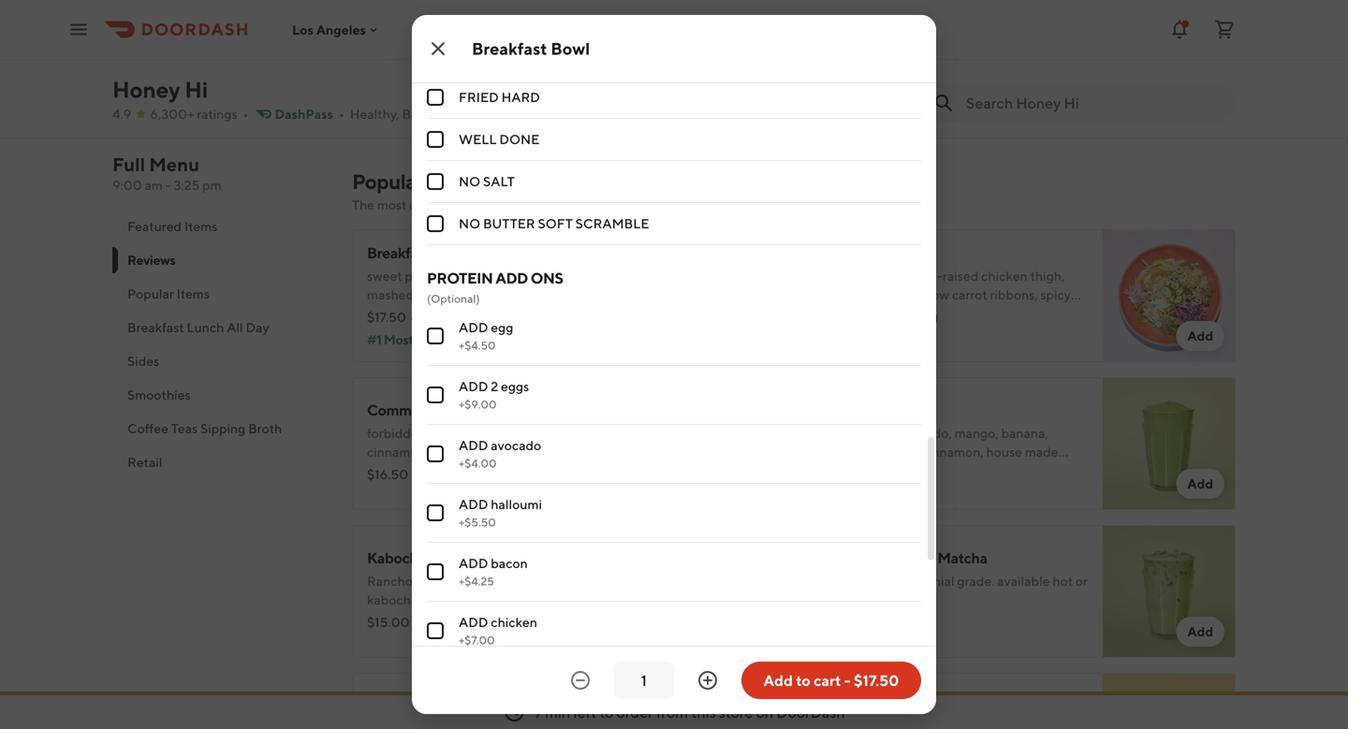 Task type: vqa. For each thing, say whether or not it's contained in the screenshot.
avocado,
yes



Task type: describe. For each thing, give the bounding box(es) containing it.
slaw,
[[871, 287, 899, 303]]

p
[[851, 15, 860, 33]]

add to cart - $17.50 button
[[742, 662, 922, 700]]

min
[[545, 704, 571, 722]]

close breakfast bowl image
[[427, 37, 450, 60]]

and inside 'popular items the most commonly ordered items and dishes from this store'
[[559, 197, 582, 213]]

fried for fried hard
[[459, 89, 499, 105]]

add for add 2 eggs
[[459, 379, 488, 394]]

community
[[367, 401, 446, 419]]

6,300+ ratings •
[[150, 106, 249, 122]]

farm inside 'kabocha beans & greens rancho gordo royal corona beans in kabocha sage broth, leek & garlic confit chard, house made tomatillo zhoug, cilantro oil topped with sunny side up farm egg - vgo'
[[525, 630, 552, 645]]

fried hard
[[459, 89, 540, 105]]

cold brew
[[817, 697, 886, 715]]

chard,
[[601, 592, 638, 608]]

& up royal
[[472, 549, 481, 567]]

avocado
[[491, 438, 542, 453]]

no butter soft scramble
[[459, 216, 650, 231]]

bowl for breakfast bowl
[[551, 38, 590, 59]]

japanese
[[873, 549, 935, 567]]

& inside kale, spinach, avocado, mango, banana, chlorophyll, mint, cinnamon, house made california almond & pumpkin seed milk
[[925, 463, 933, 479]]

farmer's
[[568, 287, 616, 303]]

well
[[459, 132, 497, 147]]

add for add egg
[[459, 320, 488, 335]]

- inside full menu 9:00 am - 3:25 pm
[[165, 177, 171, 193]]

side
[[480, 630, 504, 645]]

pasture-
[[893, 268, 943, 284]]

togarashi
[[903, 325, 958, 340]]

breakfast bowl sweet potato hash, poached farm egg, mashed avocado, heritage bacon, farmer's market greens, herbs, sumac, smoked paprika
[[367, 244, 635, 321]]

cold brew image
[[1103, 673, 1236, 730]]

add for add halloumi
[[459, 497, 488, 512]]

decrease quantity by 1 image
[[569, 670, 592, 692]]

featured items
[[127, 219, 218, 234]]

rachel
[[509, 15, 554, 33]]

hi
[[185, 76, 208, 103]]

miso bowl jasmine rice, pasture-raised chicken thigh, cabbage slaw, rainbow carrot ribbons, spicy cucumbers, daikon, cilantro, ginger chickpea miso dressing, togarashi spiced almonds
[[817, 244, 1080, 340]]

jasmine
[[817, 268, 862, 284]]

medium
[[500, 47, 557, 63]]

add for add avocado
[[459, 438, 488, 453]]

breakfast bowl image
[[654, 229, 787, 362]]

chlorophyll,
[[817, 444, 887, 460]]

day
[[246, 320, 269, 335]]

add for community bowl
[[738, 476, 764, 492]]

organic japanese matcha image
[[1103, 525, 1236, 658]]

spiced
[[534, 109, 582, 125]]

& right eggs
[[403, 697, 412, 715]]

doordash for devon p
[[898, 52, 949, 65]]

featured
[[127, 219, 182, 234]]

sunny
[[442, 630, 477, 645]]

bowls
[[402, 106, 438, 122]]

banana,
[[1002, 426, 1049, 441]]

corona
[[493, 574, 537, 589]]

farm inside breakfast bowl sweet potato hash, poached farm egg, mashed avocado, heritage bacon, farmer's market greens, herbs, sumac, smoked paprika
[[536, 268, 563, 284]]

FRIED HARD checkbox
[[427, 89, 444, 106]]

sipping
[[200, 421, 246, 436]]

d
[[773, 14, 786, 34]]

organic japanese matcha organic and ceremonial grade. available hot or iced.
[[817, 549, 1088, 608]]

butter
[[483, 216, 535, 231]]

spinach,
[[847, 426, 896, 441]]

healthy,
[[350, 106, 399, 122]]

egg inside the add egg +$4.50
[[491, 320, 514, 335]]

eggs & toast image
[[654, 673, 787, 730]]

add avocado +$4.00
[[459, 438, 542, 470]]

smoked
[[541, 306, 588, 321]]

miso
[[817, 325, 845, 340]]

add for add chicken
[[459, 615, 488, 630]]

rancho
[[367, 574, 413, 589]]

eggs
[[367, 697, 400, 715]]

ordered
[[474, 197, 522, 213]]

add halloumi +$5.50
[[459, 497, 542, 529]]

0 horizontal spatial to
[[600, 704, 614, 722]]

NO BUTTER SOFT SCRAMBLE checkbox
[[427, 215, 444, 232]]

• doordash order for 1/13/23
[[1176, 52, 1267, 65]]

from inside 'popular items the most commonly ordered items and dishes from this store'
[[625, 197, 653, 213]]

kabocha
[[465, 109, 532, 125]]

menu
[[149, 154, 200, 176]]

heritage
[[473, 287, 523, 303]]

eggs & toast
[[367, 697, 450, 715]]

coffee
[[127, 421, 169, 436]]

add egg +$4.50
[[459, 320, 514, 352]]

topped
[[367, 630, 411, 645]]

add for organic japanese matcha
[[1188, 624, 1214, 640]]

miso bowl image
[[1103, 229, 1236, 362]]

all
[[227, 320, 243, 335]]

no for no butter soft scramble
[[459, 216, 481, 231]]

cold
[[817, 697, 849, 715]]

3:25
[[174, 177, 200, 193]]

los angeles
[[292, 22, 366, 37]]

1 horizontal spatial store
[[719, 704, 753, 722]]

confit
[[563, 592, 598, 608]]

92%
[[436, 310, 462, 325]]

add inside protein add ons (optional)
[[496, 269, 528, 287]]

potato
[[405, 268, 445, 284]]

92% (14)
[[436, 310, 486, 325]]

no fomo image
[[1103, 377, 1236, 510]]

cabbage
[[817, 287, 868, 303]]

available
[[998, 574, 1050, 589]]

avocado, inside kale, spinach, avocado, mango, banana, chlorophyll, mint, cinnamon, house made california almond & pumpkin seed milk
[[899, 426, 952, 441]]

mango,
[[955, 426, 999, 441]]

most
[[384, 332, 414, 347]]

protein add ons group
[[427, 268, 922, 730]]

or
[[1076, 574, 1088, 589]]

100%
[[886, 310, 920, 325]]

add for miso bowl
[[1188, 328, 1214, 344]]

house inside 'kabocha beans & greens rancho gordo royal corona beans in kabocha sage broth, leek & garlic confit chard, house made tomatillo zhoug, cilantro oil topped with sunny side up farm egg - vgo'
[[367, 611, 403, 627]]

rainbow
[[902, 287, 950, 303]]

12/26/22
[[544, 52, 591, 65]]

honey
[[112, 76, 180, 103]]

9
[[533, 704, 542, 722]]

sandwich
[[543, 90, 616, 106]]

toast
[[415, 697, 450, 715]]

hash,
[[447, 268, 479, 284]]

+$5.50
[[459, 516, 496, 529]]

egg inside 'kabocha beans & greens rancho gordo royal corona beans in kabocha sage broth, leek & garlic confit chard, house made tomatillo zhoug, cilantro oil topped with sunny side up farm egg - vgo'
[[555, 630, 577, 645]]

0 horizontal spatial 4.9
[[112, 106, 131, 122]]

hard
[[502, 89, 540, 105]]

egg,
[[566, 268, 592, 284]]

bowl
[[624, 72, 665, 87]]



Task type: locate. For each thing, give the bounding box(es) containing it.
avocado, up mint,
[[899, 426, 952, 441]]

popular inside button
[[127, 286, 174, 302]]

bowl inside dialog
[[551, 38, 590, 59]]

add inside add halloumi +$5.50
[[459, 497, 488, 512]]

0 vertical spatial $15.00
[[817, 467, 859, 482]]

and inside organic japanese matcha organic and ceremonial grade. available hot or iced.
[[864, 574, 886, 589]]

daikon,
[[888, 306, 932, 321]]

Current quantity is 1 number field
[[626, 671, 663, 691]]

chicken inside miso bowl jasmine rice, pasture-raised chicken thigh, cabbage slaw, rainbow carrot ribbons, spicy cucumbers, daikon, cilantro, ginger chickpea miso dressing, togarashi spiced almonds
[[982, 268, 1028, 284]]

0 horizontal spatial breakfast
[[465, 90, 541, 106]]

1 vertical spatial this
[[691, 704, 716, 722]]

items down pm
[[184, 219, 218, 234]]

ribbons,
[[990, 287, 1038, 303]]

no left salt
[[459, 174, 481, 189]]

0 horizontal spatial made
[[406, 611, 439, 627]]

to right the left
[[600, 704, 614, 722]]

Item Search search field
[[967, 93, 1221, 113]]

rachel m
[[509, 15, 570, 33]]

0 vertical spatial -
[[165, 177, 171, 193]]

items for featured items
[[184, 219, 218, 234]]

store inside 'popular items the most commonly ordered items and dishes from this store'
[[680, 197, 710, 213]]

kale, spinach, avocado, mango, banana, chlorophyll, mint, cinnamon, house made california almond & pumpkin seed milk
[[817, 426, 1059, 479]]

0 horizontal spatial doordash
[[777, 704, 845, 722]]

paprika
[[591, 306, 635, 321]]

1 horizontal spatial order
[[1237, 52, 1267, 65]]

0 vertical spatial to
[[796, 672, 811, 690]]

#1
[[367, 332, 382, 347]]

0 horizontal spatial $17.50
[[367, 310, 406, 325]]

lunch
[[187, 320, 224, 335]]

1 vertical spatial house
[[367, 611, 403, 627]]

group inside breakfast bowl dialog
[[427, 0, 922, 245]]

1 horizontal spatial • doordash order
[[1176, 52, 1267, 65]]

0 vertical spatial popular
[[352, 170, 423, 194]]

4.9 left over medium 'option'
[[386, 34, 413, 56]]

0 items, open order cart image
[[1214, 18, 1236, 41]]

1 vertical spatial farm
[[525, 630, 552, 645]]

bowl up hash, on the left of the page
[[433, 244, 466, 262]]

seed
[[991, 463, 1019, 479]]

1 vertical spatial from
[[657, 704, 688, 722]]

1 vertical spatial store
[[719, 704, 753, 722]]

$17.50 down the mashed
[[367, 310, 406, 325]]

this inside 'popular items the most commonly ordered items and dishes from this store'
[[656, 197, 677, 213]]

cucumbers,
[[817, 306, 886, 321]]

add button for organic japanese matcha
[[1177, 617, 1225, 647]]

am
[[145, 177, 163, 193]]

no down ordered
[[459, 216, 481, 231]]

chicken down leek
[[491, 615, 538, 630]]

order for 1/13/23
[[1237, 52, 1267, 65]]

milk
[[1022, 463, 1047, 479]]

2 no from the top
[[459, 216, 481, 231]]

items for popular items
[[177, 286, 210, 302]]

made up milk
[[1025, 444, 1059, 460]]

from right order
[[657, 704, 688, 722]]

bacon,
[[525, 287, 565, 303]]

add inside the add egg +$4.50
[[459, 320, 488, 335]]

spiced
[[960, 325, 999, 340]]

• doordash order for devon p
[[891, 52, 982, 65]]

store right dishes
[[680, 197, 710, 213]]

egg down cilantro
[[555, 630, 577, 645]]

1 horizontal spatial made
[[1025, 444, 1059, 460]]

this down increase quantity by 1 image
[[691, 704, 716, 722]]

breakfast bowl dialog
[[412, 0, 937, 730]]

1 vertical spatial $15.00
[[367, 615, 410, 630]]

avocado, up greens,
[[417, 287, 470, 303]]

1 horizontal spatial from
[[657, 704, 688, 722]]

and right organic
[[864, 574, 886, 589]]

$15.00 down chlorophyll,
[[817, 467, 859, 482]]

0 horizontal spatial chicken
[[491, 615, 538, 630]]

1 vertical spatial popular
[[127, 286, 174, 302]]

sweet
[[367, 268, 402, 284]]

1 horizontal spatial breakfast
[[367, 244, 430, 262]]

over medium
[[459, 47, 557, 63]]

add up royal
[[459, 556, 488, 571]]

store
[[680, 197, 710, 213], [719, 704, 753, 722]]

1 horizontal spatial avocado,
[[899, 426, 952, 441]]

- inside 'kabocha beans & greens rancho gordo royal corona beans in kabocha sage broth, leek & garlic confit chard, house made tomatillo zhoug, cilantro oil topped with sunny side up farm egg - vgo'
[[580, 630, 585, 645]]

breakfast
[[547, 72, 622, 87], [465, 90, 541, 106]]

0 horizontal spatial breakfast
[[127, 320, 184, 335]]

0 vertical spatial egg
[[491, 320, 514, 335]]

0 vertical spatial 4.9
[[386, 34, 413, 56]]

bowl for community bowl
[[448, 401, 481, 419]]

$15.00 down kabocha
[[367, 615, 410, 630]]

farm up 'bacon,'
[[536, 268, 563, 284]]

0 vertical spatial made
[[1025, 444, 1059, 460]]

0 horizontal spatial avocado,
[[417, 287, 470, 303]]

add inside 'add avocado +$4.00'
[[459, 438, 488, 453]]

this right dishes
[[656, 197, 677, 213]]

0 horizontal spatial popular
[[127, 286, 174, 302]]

oil
[[588, 611, 603, 627]]

1 horizontal spatial $15.00
[[817, 467, 859, 482]]

2 vertical spatial breakfast
[[127, 320, 184, 335]]

stars
[[398, 93, 421, 106]]

0 horizontal spatial and
[[559, 197, 582, 213]]

1 vertical spatial chicken
[[491, 615, 538, 630]]

2 fried from the top
[[459, 89, 499, 105]]

of
[[377, 93, 388, 106]]

add inside add 2 eggs +$9.00
[[459, 379, 488, 394]]

group
[[427, 0, 922, 245]]

smoothies
[[127, 387, 191, 403]]

kabocha
[[367, 549, 426, 567]]

bowl inside breakfast bowl sweet potato hash, poached farm egg, mashed avocado, heritage bacon, farmer's market greens, herbs, sumac, smoked paprika
[[433, 244, 466, 262]]

items for popular items the most commonly ordered items and dishes from this store
[[427, 170, 478, 194]]

1 vertical spatial $17.50
[[854, 672, 900, 690]]

+$4.00
[[459, 457, 497, 470]]

2 • doordash order from the left
[[1176, 52, 1267, 65]]

$15.00 for kale, spinach, avocado, mango, banana, chlorophyll, mint, cinnamon, house made california almond & pumpkin seed milk
[[817, 467, 859, 482]]

chicken up ribbons,
[[982, 268, 1028, 284]]

breakfast for breakfast bowl
[[472, 38, 547, 59]]

avocado, inside breakfast bowl sweet potato hash, poached farm egg, mashed avocado, heritage bacon, farmer's market greens, herbs, sumac, smoked paprika
[[417, 287, 470, 303]]

0 horizontal spatial this
[[656, 197, 677, 213]]

california
[[817, 463, 875, 479]]

0 horizontal spatial -
[[165, 177, 171, 193]]

most
[[377, 197, 407, 213]]

1 horizontal spatial and
[[864, 574, 886, 589]]

1 vertical spatial no
[[459, 216, 481, 231]]

the
[[352, 197, 375, 213]]

0 vertical spatial store
[[680, 197, 710, 213]]

mashed
[[367, 287, 414, 303]]

0 horizontal spatial order
[[951, 52, 982, 65]]

in
[[578, 574, 589, 589]]

no salt
[[459, 174, 515, 189]]

breakfast lunch all day button
[[112, 311, 330, 345]]

$16.50
[[367, 467, 409, 482]]

pancakes
[[465, 128, 536, 143]]

order
[[951, 52, 982, 65], [1237, 52, 1267, 65]]

add up +$4.00
[[459, 438, 488, 453]]

$15.00 for rancho gordo royal corona beans in kabocha sage broth, leek & garlic confit chard, house made tomatillo zhoug, cilantro oil topped with sunny side up farm egg - vgo
[[367, 615, 410, 630]]

devon p
[[805, 15, 860, 33]]

1 horizontal spatial chicken
[[982, 268, 1028, 284]]

9 min left to order from this store on doordash
[[533, 704, 845, 722]]

group containing fried
[[427, 0, 922, 245]]

1 vertical spatial -
[[580, 630, 585, 645]]

add inside add bacon +$4.25
[[459, 556, 488, 571]]

1 vertical spatial items
[[184, 219, 218, 234]]

0 vertical spatial items
[[427, 170, 478, 194]]

kabocha
[[367, 592, 418, 608]]

add inside button
[[764, 672, 793, 690]]

2 vertical spatial -
[[845, 672, 851, 690]]

farm
[[536, 268, 563, 284], [525, 630, 552, 645]]

add button for community bowl
[[727, 469, 776, 499]]

add for add bacon
[[459, 556, 488, 571]]

breakfast for breakfast bowl sweet potato hash, poached farm egg, mashed avocado, heritage bacon, farmer's market greens, herbs, sumac, smoked paprika
[[367, 244, 430, 262]]

bowl inside miso bowl jasmine rice, pasture-raised chicken thigh, cabbage slaw, rainbow carrot ribbons, spicy cucumbers, daikon, cilantro, ginger chickpea miso dressing, togarashi spiced almonds
[[851, 244, 885, 262]]

2 horizontal spatial doordash
[[1183, 52, 1234, 65]]

bowl for breakfast bowl sweet potato hash, poached farm egg, mashed avocado, heritage bacon, farmer's market greens, herbs, sumac, smoked paprika
[[433, 244, 466, 262]]

ceremonial
[[889, 574, 955, 589]]

popular up most
[[352, 170, 423, 194]]

thigh,
[[1031, 268, 1065, 284]]

& up zhoug,
[[517, 592, 526, 608]]

add inside add chicken +$7.00
[[459, 615, 488, 630]]

1 horizontal spatial -
[[580, 630, 585, 645]]

ons
[[531, 269, 563, 287]]

brew
[[851, 697, 886, 715]]

popular for popular items
[[127, 286, 174, 302]]

1 vertical spatial breakfast
[[465, 90, 541, 106]]

add up +$4.50 on the top of page
[[459, 320, 488, 335]]

1 • doordash order from the left
[[891, 52, 982, 65]]

$17.50 up brew
[[854, 672, 900, 690]]

house inside kale, spinach, avocado, mango, banana, chlorophyll, mint, cinnamon, house made california almond & pumpkin seed milk
[[987, 444, 1023, 460]]

1 horizontal spatial to
[[796, 672, 811, 690]]

popular items the most commonly ordered items and dishes from this store
[[352, 170, 710, 213]]

bacon
[[491, 556, 528, 571]]

$17.50 inside button
[[854, 672, 900, 690]]

popular items
[[127, 286, 210, 302]]

&
[[925, 463, 933, 479], [472, 549, 481, 567], [517, 592, 526, 608], [403, 697, 412, 715]]

1 horizontal spatial popular
[[352, 170, 423, 194]]

breakfast inside button
[[127, 320, 184, 335]]

1 vertical spatial and
[[864, 574, 886, 589]]

breakfast down rachel
[[472, 38, 547, 59]]

1 fried from the top
[[459, 5, 499, 21]]

house up seed
[[987, 444, 1023, 460]]

0 horizontal spatial • doordash order
[[891, 52, 982, 65]]

breakfast inside dialog
[[472, 38, 547, 59]]

healthy, bowls • 1.8 mi
[[350, 106, 491, 122]]

spicy
[[1041, 287, 1071, 303]]

1 horizontal spatial this
[[691, 704, 716, 722]]

- inside button
[[845, 672, 851, 690]]

1 vertical spatial breakfast
[[367, 244, 430, 262]]

2 horizontal spatial breakfast
[[472, 38, 547, 59]]

1 horizontal spatial egg
[[555, 630, 577, 645]]

4.9 down honey on the top left
[[112, 106, 131, 122]]

fried for fried
[[459, 5, 499, 21]]

breakfast up sides
[[127, 320, 184, 335]]

notification bell image
[[1169, 18, 1191, 41]]

add up +$7.00
[[459, 615, 488, 630]]

NO SALT checkbox
[[427, 173, 444, 190]]

breakfast up kabocha on the left of page
[[465, 90, 541, 106]]

kabocha beans & greens image
[[654, 525, 787, 658]]

add left ons
[[496, 269, 528, 287]]

made inside kale, spinach, avocado, mango, banana, chlorophyll, mint, cinnamon, house made california almond & pumpkin seed milk
[[1025, 444, 1059, 460]]

0 horizontal spatial $15.00
[[367, 615, 410, 630]]

made up with
[[406, 611, 439, 627]]

dressing,
[[847, 325, 900, 340]]

bowl up +$4.00
[[448, 401, 481, 419]]

on
[[756, 704, 774, 722]]

1 vertical spatial fried
[[459, 89, 499, 105]]

doordash for 1/13/23
[[1183, 52, 1234, 65]]

add button for miso bowl
[[1177, 321, 1225, 351]]

house up topped
[[367, 611, 403, 627]]

1 order from the left
[[951, 52, 982, 65]]

2 horizontal spatial -
[[845, 672, 851, 690]]

smoothies button
[[112, 378, 330, 412]]

m
[[557, 15, 570, 33]]

1 vertical spatial avocado,
[[899, 426, 952, 441]]

$17.50 •
[[367, 310, 416, 325]]

1 horizontal spatial breakfast
[[547, 72, 622, 87]]

angeles
[[316, 22, 366, 37]]

+$4.25
[[459, 575, 494, 588]]

fried up mi
[[459, 89, 499, 105]]

no for no salt
[[459, 174, 481, 189]]

0 vertical spatial house
[[987, 444, 1023, 460]]

to left cart
[[796, 672, 811, 690]]

1 vertical spatial 4.9
[[112, 106, 131, 122]]

farm right up
[[525, 630, 552, 645]]

0 horizontal spatial egg
[[491, 320, 514, 335]]

0 vertical spatial no
[[459, 174, 481, 189]]

add to cart - $17.50
[[764, 672, 900, 690]]

popular inside 'popular items the most commonly ordered items and dishes from this store'
[[352, 170, 423, 194]]

to inside button
[[796, 672, 811, 690]]

with
[[413, 630, 439, 645]]

order for devon p
[[951, 52, 982, 65]]

add chicken +$7.00
[[459, 615, 538, 647]]

0 horizontal spatial house
[[367, 611, 403, 627]]

popular down the reviews
[[127, 286, 174, 302]]

0 vertical spatial $17.50
[[367, 310, 406, 325]]

fried up over on the left top of the page
[[459, 5, 499, 21]]

breakfast up sweet
[[367, 244, 430, 262]]

0 vertical spatial and
[[559, 197, 582, 213]]

- left the vgo
[[580, 630, 585, 645]]

WELL DONE checkbox
[[427, 131, 444, 148]]

(optional)
[[427, 292, 480, 305]]

increase quantity by 1 image
[[697, 670, 719, 692]]

made inside 'kabocha beans & greens rancho gordo royal corona beans in kabocha sage broth, leek & garlic confit chard, house made tomatillo zhoug, cilantro oil topped with sunny side up farm egg - vgo'
[[406, 611, 439, 627]]

(14)
[[464, 310, 486, 325]]

broth,
[[451, 592, 487, 608]]

bowl for miso bowl jasmine rice, pasture-raised chicken thigh, cabbage slaw, rainbow carrot ribbons, spicy cucumbers, daikon, cilantro, ginger chickpea miso dressing, togarashi spiced almonds
[[851, 244, 885, 262]]

1 vertical spatial egg
[[555, 630, 577, 645]]

0 vertical spatial chicken
[[982, 268, 1028, 284]]

bowl down m
[[551, 38, 590, 59]]

1 horizontal spatial $17.50
[[854, 672, 900, 690]]

breakfast sandwich button
[[465, 89, 616, 108]]

0 vertical spatial avocado,
[[417, 287, 470, 303]]

0 horizontal spatial from
[[625, 197, 653, 213]]

featured items button
[[112, 210, 330, 244]]

add up +$9.00
[[459, 379, 488, 394]]

0 vertical spatial fried
[[459, 5, 499, 21]]

0 vertical spatial this
[[656, 197, 677, 213]]

egg right (14)
[[491, 320, 514, 335]]

protein add ons (optional)
[[427, 269, 563, 305]]

chicken
[[982, 268, 1028, 284], [491, 615, 538, 630]]

pumpkin
[[936, 463, 988, 479]]

bowl up rice,
[[851, 244, 885, 262]]

greens
[[484, 549, 532, 567]]

1 vertical spatial made
[[406, 611, 439, 627]]

+$7.00
[[459, 634, 495, 647]]

2 vertical spatial items
[[177, 286, 210, 302]]

0 vertical spatial breakfast
[[472, 38, 547, 59]]

open menu image
[[67, 18, 90, 41]]

well done
[[459, 132, 540, 147]]

items inside 'popular items the most commonly ordered items and dishes from this store'
[[427, 170, 478, 194]]

& right almond
[[925, 463, 933, 479]]

store left on
[[719, 704, 753, 722]]

community bowl image
[[654, 377, 787, 510]]

100% (8)
[[886, 310, 939, 325]]

0 vertical spatial from
[[625, 197, 653, 213]]

dashpass
[[275, 106, 333, 122]]

breakfast inside breakfast bowl sweet potato hash, poached farm egg, mashed avocado, heritage bacon, farmer's market greens, herbs, sumac, smoked paprika
[[367, 244, 430, 262]]

1 no from the top
[[459, 174, 481, 189]]

dashpass •
[[275, 106, 344, 122]]

and up soft
[[559, 197, 582, 213]]

1 vertical spatial to
[[600, 704, 614, 722]]

- right cart
[[845, 672, 851, 690]]

buckwheat
[[584, 109, 669, 125]]

1 horizontal spatial doordash
[[898, 52, 949, 65]]

0 vertical spatial farm
[[536, 268, 563, 284]]

$15.00
[[817, 467, 859, 482], [367, 615, 410, 630]]

breakfast bowl
[[472, 38, 590, 59]]

community bowl
[[367, 401, 481, 419]]

kale,
[[817, 426, 844, 441]]

done
[[500, 132, 540, 147]]

2 order from the left
[[1237, 52, 1267, 65]]

popular for popular items the most commonly ordered items and dishes from this store
[[352, 170, 423, 194]]

0 vertical spatial breakfast
[[547, 72, 622, 87]]

items up breakfast lunch all day
[[177, 286, 210, 302]]

chicken inside add chicken +$7.00
[[491, 615, 538, 630]]

breakfast for breakfast lunch all day
[[127, 320, 184, 335]]

teas
[[171, 421, 198, 436]]

gordo
[[416, 574, 454, 589]]

- right am
[[165, 177, 171, 193]]

rice,
[[865, 268, 890, 284]]

0 horizontal spatial store
[[680, 197, 710, 213]]

royal
[[457, 574, 490, 589]]

breakfast up sandwich
[[547, 72, 622, 87]]

1 horizontal spatial 4.9
[[386, 34, 413, 56]]

made
[[1025, 444, 1059, 460], [406, 611, 439, 627]]

ratings
[[197, 106, 238, 122]]

add up +$5.50 at left
[[459, 497, 488, 512]]

None checkbox
[[427, 328, 444, 345], [427, 387, 444, 404], [427, 446, 444, 463], [427, 505, 444, 522], [427, 564, 444, 581], [427, 623, 444, 640], [427, 328, 444, 345], [427, 387, 444, 404], [427, 446, 444, 463], [427, 505, 444, 522], [427, 564, 444, 581], [427, 623, 444, 640]]

items up commonly
[[427, 170, 478, 194]]

coffee teas sipping broth
[[127, 421, 282, 436]]

1 horizontal spatial house
[[987, 444, 1023, 460]]

from up scramble
[[625, 197, 653, 213]]

OVER MEDIUM checkbox
[[427, 47, 444, 64]]



